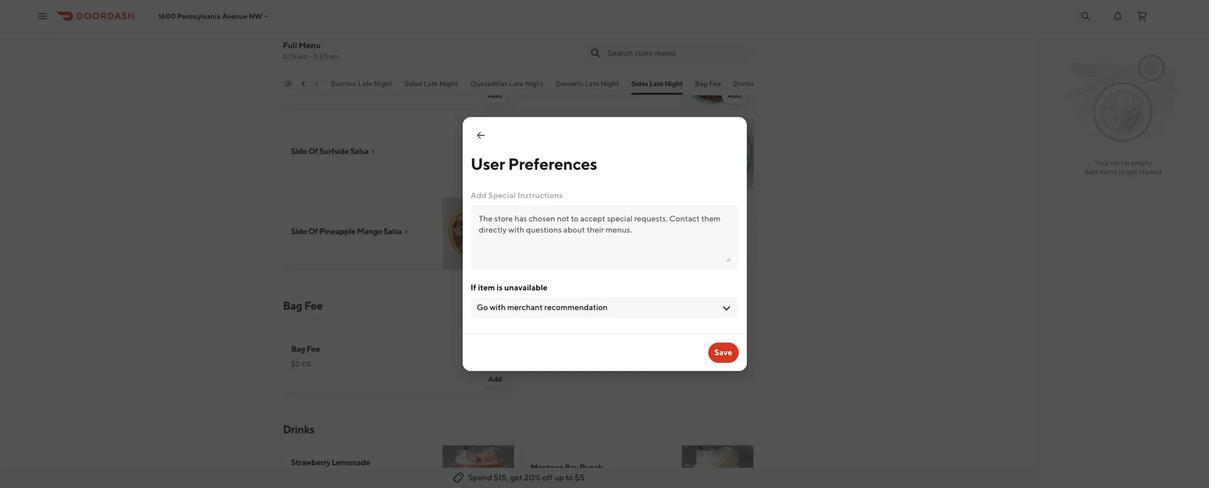 Task type: describe. For each thing, give the bounding box(es) containing it.
pineapple,
[[531, 477, 565, 485]]

2 vertical spatial bag fee
[[291, 345, 320, 354]]

night for salad late night
[[440, 80, 458, 88]]

is for cart
[[1125, 159, 1130, 167]]

1 vertical spatial fee
[[304, 300, 323, 313]]

is for item
[[497, 283, 503, 293]]

scroll menu navigation left image
[[299, 80, 307, 88]]

1 vertical spatial get
[[510, 474, 523, 483]]

tacos
[[265, 80, 283, 88]]

side of pineapple mango salsa
[[291, 227, 402, 237]]

salad late night button
[[405, 79, 458, 95]]

desserts
[[556, 80, 584, 88]]

side of pico de gallo image
[[682, 38, 754, 110]]

get inside your cart is empty add items to get started
[[1127, 168, 1138, 176]]

sides late night
[[632, 80, 683, 88]]

0 vertical spatial bag fee
[[695, 80, 721, 88]]

item
[[478, 283, 495, 293]]

salad
[[405, 80, 422, 88]]

chili
[[582, 227, 599, 237]]

orange,
[[596, 477, 621, 485]]

user preferences dialog
[[463, 117, 747, 372]]

spend
[[468, 474, 492, 483]]

open menu image
[[37, 10, 49, 22]]

avenue
[[222, 12, 248, 20]]

late for burritos
[[358, 80, 373, 88]]

bay
[[565, 463, 579, 473]]

house-
[[291, 472, 315, 480]]

fee inside button
[[709, 80, 721, 88]]

punch
[[580, 463, 603, 473]]

nw
[[249, 12, 262, 20]]

made
[[315, 472, 333, 480]]

Item Search search field
[[608, 48, 746, 59]]

if
[[471, 283, 476, 293]]

pineapple
[[319, 227, 356, 237]]

coconut,
[[567, 477, 595, 485]]

burritos late night
[[331, 80, 392, 88]]

special
[[488, 191, 516, 201]]

notification bell image
[[1112, 10, 1124, 22]]

side for side of pineapple mango salsa
[[291, 227, 307, 237]]

add button for side of surfside salsa
[[482, 168, 508, 184]]

6:15
[[283, 52, 296, 60]]

1 vertical spatial salsa
[[384, 227, 402, 237]]

desserts late night
[[556, 80, 619, 88]]

quesadillas late night button
[[470, 79, 544, 95]]

add button for bag fee
[[482, 372, 508, 388]]

if item is unavailable
[[471, 283, 548, 293]]

1 horizontal spatial drinks
[[734, 80, 754, 88]]

add special instructions
[[471, 191, 563, 201]]

side of pineapple mango salsa image
[[442, 198, 514, 270]]

quesadillas late night
[[470, 80, 544, 88]]

add inside your cart is empty add items to get started
[[1085, 168, 1099, 176]]

1 vertical spatial bag fee
[[283, 300, 323, 313]]

2 am from the left
[[329, 52, 339, 60]]

montego bay punch image
[[682, 446, 754, 489]]

lemonade
[[332, 458, 370, 468]]

2 vertical spatial bag
[[291, 345, 305, 354]]

1600
[[158, 12, 176, 20]]

of for surfside
[[308, 147, 318, 156]]

ranch
[[600, 227, 623, 237]]

user
[[471, 154, 505, 174]]

your cart is empty add items to get started
[[1085, 159, 1162, 176]]

unavailable
[[504, 283, 548, 293]]

started
[[1139, 168, 1162, 176]]

menu
[[299, 41, 321, 50]]

bag inside button
[[695, 80, 708, 88]]

1 vertical spatial drinks
[[283, 423, 315, 437]]

save button
[[709, 343, 739, 363]]

user preferences
[[471, 154, 597, 174]]

lemonade
[[370, 472, 403, 480]]

late for salad
[[424, 80, 438, 88]]



Task type: vqa. For each thing, say whether or not it's contained in the screenshot.
Tacos Late Night
yes



Task type: locate. For each thing, give the bounding box(es) containing it.
0 horizontal spatial drinks
[[283, 423, 315, 437]]

0 vertical spatial bag
[[695, 80, 708, 88]]

late left scroll menu navigation left icon
[[285, 80, 299, 88]]

bag
[[695, 80, 708, 88], [283, 300, 302, 313], [291, 345, 305, 354]]

2 late from the left
[[358, 80, 373, 88]]

surfside
[[319, 147, 349, 156]]

tacos late night button
[[265, 79, 319, 95]]

1600 pennsylvania avenue nw button
[[158, 12, 270, 20]]

spend $15, get 20% off up to $5
[[468, 474, 585, 483]]

to down cart
[[1119, 168, 1126, 176]]

add button for side of hatch chili ranch
[[722, 248, 748, 264]]

6 late from the left
[[650, 80, 664, 88]]

side left hatch
[[531, 227, 547, 237]]

2 vertical spatial fee
[[307, 345, 320, 354]]

late right desserts
[[585, 80, 600, 88]]

is right item on the bottom
[[497, 283, 503, 293]]

fruit
[[648, 477, 661, 485]]

add button
[[482, 87, 508, 104], [722, 87, 748, 104], [482, 168, 508, 184], [722, 248, 748, 264], [482, 372, 508, 388]]

mango
[[357, 227, 382, 237]]

of
[[308, 147, 318, 156], [308, 227, 318, 237], [548, 227, 558, 237]]

to inside your cart is empty add items to get started
[[1119, 168, 1126, 176]]

night right salad at the top left
[[440, 80, 458, 88]]

2 night from the left
[[374, 80, 392, 88]]

night down -
[[301, 80, 319, 88]]

drinks right bag fee button on the right of the page
[[734, 80, 754, 88]]

pennsylvania
[[177, 12, 221, 20]]

1 horizontal spatial get
[[1127, 168, 1138, 176]]

of left surfside
[[308, 147, 318, 156]]

late for quesadillas
[[509, 80, 524, 88]]

0 vertical spatial is
[[1125, 159, 1130, 167]]

$15,
[[494, 474, 509, 483]]

get down empty
[[1127, 168, 1138, 176]]

side for side of hatch chili ranch
[[531, 227, 547, 237]]

late right sides
[[650, 80, 664, 88]]

side left pineapple in the left of the page
[[291, 227, 307, 237]]

salsa
[[350, 147, 369, 156], [384, 227, 402, 237]]

empty
[[1132, 159, 1152, 167]]

am left -
[[298, 52, 307, 60]]

full menu 6:15 am - 5:25 am
[[283, 41, 339, 60]]

3 late from the left
[[424, 80, 438, 88]]

bag fee button
[[695, 79, 721, 95]]

1 horizontal spatial is
[[1125, 159, 1130, 167]]

-
[[309, 52, 312, 60]]

1 horizontal spatial am
[[329, 52, 339, 60]]

4 late from the left
[[509, 80, 524, 88]]

late right salad at the top left
[[424, 80, 438, 88]]

1 vertical spatial is
[[497, 283, 503, 293]]

$5
[[575, 474, 585, 483]]

night inside button
[[374, 80, 392, 88]]

side for side of surfside salsa
[[291, 147, 307, 156]]

strawberry
[[335, 472, 369, 480]]

back image
[[475, 129, 487, 142]]

cart
[[1111, 159, 1124, 167]]

5 night from the left
[[601, 80, 619, 88]]

1 vertical spatial bag
[[283, 300, 302, 313]]

strawberry lemonade image
[[442, 446, 514, 489]]

0 horizontal spatial is
[[497, 283, 503, 293]]

0 horizontal spatial am
[[298, 52, 307, 60]]

1 am from the left
[[298, 52, 307, 60]]

late inside button
[[358, 80, 373, 88]]

0 vertical spatial get
[[1127, 168, 1138, 176]]

3 night from the left
[[440, 80, 458, 88]]

salsa right mango
[[384, 227, 402, 237]]

$0.05
[[291, 360, 312, 369]]

your
[[1095, 159, 1110, 167]]

am right 5:25
[[329, 52, 339, 60]]

fee
[[709, 80, 721, 88], [304, 300, 323, 313], [307, 345, 320, 354]]

Add Special Instructions text field
[[479, 214, 731, 262]]

passion
[[622, 477, 646, 485]]

drinks
[[734, 80, 754, 88], [283, 423, 315, 437]]

up
[[555, 474, 564, 483]]

side of black bean + corn salsa image
[[682, 118, 754, 190]]

0 vertical spatial salsa
[[350, 147, 369, 156]]

night for tacos late night
[[301, 80, 319, 88]]

0 vertical spatial drinks
[[734, 80, 754, 88]]

preferences
[[508, 154, 597, 174]]

20%
[[524, 474, 541, 483]]

of left hatch
[[548, 227, 558, 237]]

burritos
[[331, 80, 357, 88]]

salsa right surfside
[[350, 147, 369, 156]]

late for tacos
[[285, 80, 299, 88]]

5:25
[[313, 52, 328, 60]]

night left sides
[[601, 80, 619, 88]]

night down item search search field at the top of the page
[[665, 80, 683, 88]]

1 horizontal spatial salsa
[[384, 227, 402, 237]]

drinks button
[[734, 79, 754, 95]]

0 vertical spatial to
[[1119, 168, 1126, 176]]

desserts late night button
[[556, 79, 619, 95]]

get
[[1127, 168, 1138, 176], [510, 474, 523, 483]]

to right the up
[[566, 474, 573, 483]]

is inside user preferences dialog
[[497, 283, 503, 293]]

1 night from the left
[[301, 80, 319, 88]]

night
[[301, 80, 319, 88], [374, 80, 392, 88], [440, 80, 458, 88], [525, 80, 544, 88], [601, 80, 619, 88], [665, 80, 683, 88]]

strawberry lemonade house-made strawberry lemonade
[[291, 458, 403, 480]]

sides
[[632, 80, 649, 88]]

0 horizontal spatial to
[[566, 474, 573, 483]]

montego bay punch pineapple, coconut, orange, passion fruit
[[531, 463, 661, 485]]

burritos late night button
[[331, 79, 392, 95]]

1 horizontal spatial to
[[1119, 168, 1126, 176]]

night for sides late night
[[665, 80, 683, 88]]

strawberry
[[291, 458, 330, 468]]

add
[[488, 91, 502, 99], [728, 91, 742, 99], [1085, 168, 1099, 176], [488, 172, 502, 180], [471, 191, 487, 201], [728, 252, 742, 260], [488, 376, 502, 384]]

off
[[543, 474, 553, 483]]

of left pineapple in the left of the page
[[308, 227, 318, 237]]

6 night from the left
[[665, 80, 683, 88]]

full
[[283, 41, 297, 50]]

0 horizontal spatial get
[[510, 474, 523, 483]]

instructions
[[518, 191, 563, 201]]

get right the $15,
[[510, 474, 523, 483]]

0 horizontal spatial salsa
[[350, 147, 369, 156]]

of for pineapple
[[308, 227, 318, 237]]

quesadillas
[[470, 80, 508, 88]]

night for quesadillas late night
[[525, 80, 544, 88]]

add inside user preferences dialog
[[471, 191, 487, 201]]

late for desserts
[[585, 80, 600, 88]]

4 night from the left
[[525, 80, 544, 88]]

save
[[715, 348, 733, 358]]

late right burritos
[[358, 80, 373, 88]]

to
[[1119, 168, 1126, 176], [566, 474, 573, 483]]

bag fee
[[695, 80, 721, 88], [283, 300, 323, 313], [291, 345, 320, 354]]

1 late from the left
[[285, 80, 299, 88]]

montego
[[531, 463, 564, 473]]

side of hatch chili ranch
[[531, 227, 623, 237]]

side
[[291, 147, 307, 156], [291, 227, 307, 237], [531, 227, 547, 237]]

drinks up strawberry
[[283, 423, 315, 437]]

to for up
[[566, 474, 573, 483]]

am
[[298, 52, 307, 60], [329, 52, 339, 60]]

night for burritos late night
[[374, 80, 392, 88]]

of for hatch
[[548, 227, 558, 237]]

night left salad at the top left
[[374, 80, 392, 88]]

late
[[285, 80, 299, 88], [358, 80, 373, 88], [424, 80, 438, 88], [509, 80, 524, 88], [585, 80, 600, 88], [650, 80, 664, 88]]

side left surfside
[[291, 147, 307, 156]]

items
[[1100, 168, 1118, 176]]

0 vertical spatial fee
[[709, 80, 721, 88]]

side of surfside salsa
[[291, 147, 369, 156]]

late for sides
[[650, 80, 664, 88]]

is right cart
[[1125, 159, 1130, 167]]

late right quesadillas
[[509, 80, 524, 88]]

night for desserts late night
[[601, 80, 619, 88]]

tacos late night
[[265, 80, 319, 88]]

1600 pennsylvania avenue nw
[[158, 12, 262, 20]]

salad late night
[[405, 80, 458, 88]]

night left desserts
[[525, 80, 544, 88]]

is inside your cart is empty add items to get started
[[1125, 159, 1130, 167]]

1 vertical spatial to
[[566, 474, 573, 483]]

0 items, open order cart image
[[1137, 10, 1149, 22]]

5 late from the left
[[585, 80, 600, 88]]

is
[[1125, 159, 1130, 167], [497, 283, 503, 293]]

hatch
[[559, 227, 581, 237]]

to for items
[[1119, 168, 1126, 176]]



